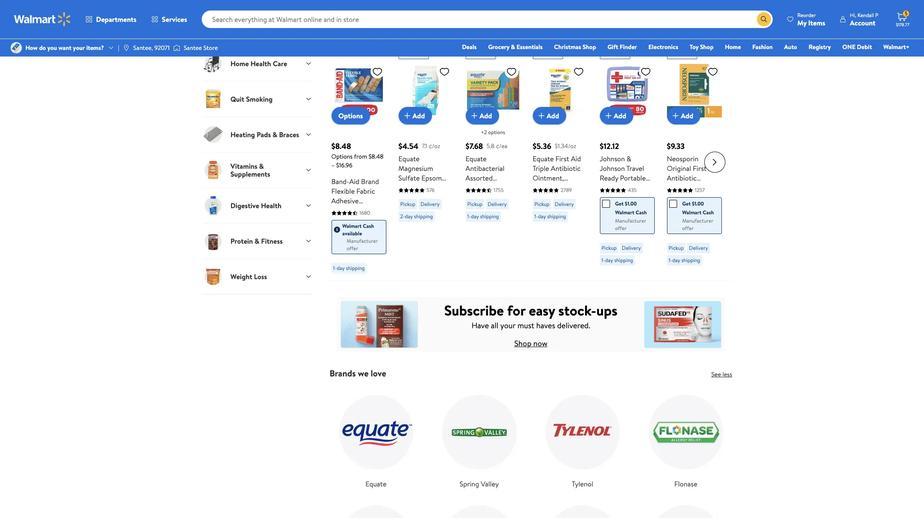 Task type: vqa. For each thing, say whether or not it's contained in the screenshot.
the search in deals search box
no



Task type: describe. For each thing, give the bounding box(es) containing it.
sub banner image
[[337, 297, 726, 352]]

items
[[809, 18, 826, 27]]

assorted
[[466, 173, 493, 183]]

shop right toy
[[700, 43, 714, 51]]

santee, 92071
[[133, 43, 170, 52]]

0 horizontal spatial offer
[[347, 245, 358, 252]]

first aid essentials from $3
[[330, 29, 432, 40]]

next slide for product carousel list image
[[704, 152, 726, 173]]

add to favorites list, equate first aid triple antibiotic ointment, infection protection, 2 oz, 2 pack image
[[574, 66, 584, 77]]

gift
[[608, 43, 619, 51]]

best seller for $12.12
[[604, 50, 627, 58]]

portable
[[620, 173, 646, 183]]

best for $7.68
[[469, 50, 479, 58]]

offer for $9.33
[[683, 225, 694, 232]]

pickup for $7.68
[[468, 201, 483, 208]]

account
[[850, 18, 876, 27]]

seller for $12.12
[[615, 50, 627, 58]]

travel
[[627, 164, 644, 173]]

& for essentials
[[511, 43, 515, 51]]

& right pads
[[273, 130, 278, 140]]

$178.77
[[896, 22, 910, 28]]

toy shop link
[[686, 42, 718, 52]]

one debit link
[[839, 42, 876, 52]]

protein & fitness
[[231, 237, 283, 246]]

 image for how do you want your items?
[[11, 42, 22, 54]]

best for $9.33
[[671, 50, 681, 58]]

3 best from the left
[[536, 50, 547, 58]]

registry
[[809, 43, 831, 51]]

essentials
[[363, 29, 400, 40]]

5 $178.77
[[896, 10, 910, 28]]

aid inside band-aid brand flexible fabric adhesive bandages, assorted, 100ct
[[349, 177, 360, 187]]

clear search field text image
[[747, 16, 754, 23]]

home health care button
[[203, 46, 312, 81]]

product group containing $5.36
[[533, 45, 588, 277]]

$9.33 neosporin original first aid antibiotic bacitracin ointment, 1 oz
[[667, 141, 719, 202]]

best for $12.12
[[604, 50, 614, 58]]

shop now
[[515, 338, 548, 349]]

first left aid
[[330, 29, 347, 40]]

toy shop
[[690, 43, 714, 51]]

aid inside the $5.36 $1.34/oz equate first aid triple antibiotic ointment, infection protection, 2 oz, 2 pack
[[571, 154, 581, 164]]

0 vertical spatial your
[[73, 43, 85, 52]]

bandages
[[466, 183, 495, 193]]

1755
[[494, 187, 504, 194]]

2-day shipping
[[400, 213, 433, 220]]

shop right christmas at the right top of the page
[[583, 43, 596, 51]]

home for home
[[725, 43, 741, 51]]

haves
[[537, 320, 556, 331]]

quit smoking button
[[203, 81, 312, 117]]

we
[[358, 368, 369, 380]]

add to cart image for $9.33
[[671, 111, 681, 121]]

0 horizontal spatial manufacturer offer
[[347, 237, 378, 252]]

health for digestive
[[261, 201, 282, 211]]

santee,
[[133, 43, 153, 52]]

options link
[[332, 107, 370, 125]]

adhesive
[[332, 196, 359, 206]]

electronics link
[[645, 42, 683, 52]]

braces
[[279, 130, 299, 140]]

Search search field
[[202, 11, 773, 28]]

add to favorites list, johnson & johnson travel ready portable emergency first aid kit, 80 pc image
[[641, 66, 651, 77]]

add to favorites list, band-aid brand flexible fabric adhesive bandages, assorted, 100ct image
[[372, 66, 383, 77]]

christmas shop link
[[550, 42, 600, 52]]

options inside $8.48 options from $8.48 – $16.96
[[332, 152, 353, 161]]

protein
[[231, 237, 253, 246]]

heating pads & braces
[[231, 130, 299, 140]]

protection,
[[533, 193, 567, 202]]

1 add from the left
[[413, 111, 425, 121]]

92071
[[154, 43, 170, 52]]

brand
[[361, 177, 379, 187]]

$7.68
[[466, 141, 483, 152]]

manufacturer for $9.33
[[683, 217, 714, 225]]

product group containing $4.54
[[399, 45, 453, 277]]

1-day shipping for $12.12
[[602, 257, 633, 264]]

walmart inside walmart cash available
[[342, 223, 362, 230]]

fashion link
[[749, 42, 777, 52]]

1 add button from the left
[[399, 107, 432, 125]]

assorted,
[[332, 215, 360, 225]]

delivery for $12.12
[[622, 244, 641, 252]]

7.1
[[422, 142, 427, 150]]

antibiotic inside $9.33 neosporin original first aid antibiotic bacitracin ointment, 1 oz
[[667, 173, 697, 183]]

one
[[843, 43, 856, 51]]

list containing equate
[[324, 379, 738, 519]]

options
[[488, 129, 505, 136]]

3 best seller from the left
[[536, 50, 560, 58]]

home health care
[[231, 59, 287, 68]]

fitness
[[261, 237, 283, 246]]

delivery for $7.68
[[488, 201, 507, 208]]

protein & fitness button
[[203, 223, 312, 259]]

equate inside "link"
[[366, 479, 387, 489]]

1- for $7.68
[[468, 213, 471, 220]]

care
[[273, 59, 287, 68]]

neosporin original first aid antibiotic bacitracin ointment, 1 oz image
[[667, 63, 722, 118]]

heating
[[231, 130, 255, 140]]

cash inside walmart cash available
[[363, 223, 374, 230]]

1 johnson from the top
[[600, 154, 625, 164]]

equate link
[[330, 386, 423, 490]]

$5.36
[[533, 141, 552, 152]]

home for home health care
[[231, 59, 249, 68]]

1 horizontal spatial 2
[[569, 193, 572, 202]]

product group containing $7.68
[[466, 45, 521, 277]]

epsom
[[422, 173, 442, 183]]

antibiotic inside the $5.36 $1.34/oz equate first aid triple antibiotic ointment, infection protection, 2 oz, 2 pack
[[551, 164, 581, 173]]

0 horizontal spatial $8.48
[[332, 141, 351, 152]]

shop now link
[[515, 338, 548, 349]]

shop left now
[[515, 338, 532, 349]]

walmart cash available
[[342, 223, 374, 237]]

$1.00 for $9.33
[[692, 200, 704, 208]]

christmas shop
[[554, 43, 596, 51]]

weight loss
[[231, 272, 267, 282]]

p
[[876, 11, 879, 19]]

equate inside the $5.36 $1.34/oz equate first aid triple antibiotic ointment, infection protection, 2 oz, 2 pack
[[533, 154, 554, 164]]

debit
[[857, 43, 872, 51]]

$3
[[423, 29, 432, 40]]

salt,
[[399, 183, 412, 193]]

add for $12.12
[[614, 111, 627, 121]]

see
[[712, 370, 721, 379]]

kit,
[[612, 193, 622, 202]]

$9.33
[[667, 141, 685, 152]]

quit smoking
[[231, 94, 273, 104]]

first inside the $5.36 $1.34/oz equate first aid triple antibiotic ointment, infection protection, 2 oz, 2 pack
[[556, 154, 569, 164]]

–
[[332, 161, 335, 170]]

ointment, for $5.36
[[533, 173, 564, 183]]

tylenol link
[[536, 386, 629, 490]]

options inside "link"
[[339, 111, 363, 121]]

emergency
[[600, 183, 634, 193]]

original
[[667, 164, 691, 173]]

add to favorites list, equate antibacterial assorted bandages variety pack, 120 count image
[[507, 66, 517, 77]]

deals link
[[458, 42, 481, 52]]

bag
[[425, 183, 436, 193]]

Get $1.00 Walmart Cash checkbox
[[669, 200, 677, 208]]

equate inside $7.68 5.8 ¢/ea equate antibacterial assorted bandages variety pack, 120 count
[[466, 154, 487, 164]]

& for fitness
[[255, 237, 260, 246]]

add to favorites list, neosporin original first aid antibiotic bacitracin ointment, 1 oz image
[[708, 66, 719, 77]]

ointment, for $9.33
[[667, 193, 699, 202]]

you
[[47, 43, 57, 52]]

shop up home link
[[712, 31, 725, 40]]

2789
[[561, 187, 572, 194]]

1 best seller from the left
[[402, 50, 426, 58]]

1- for $12.12
[[602, 257, 606, 264]]



Task type: locate. For each thing, give the bounding box(es) containing it.
1 $1.00 from the left
[[625, 200, 637, 208]]

options up band-
[[332, 152, 353, 161]]

get $1.00 walmart cash walmart plus, element down 435
[[602, 200, 647, 217]]

walmart for $12.12
[[615, 209, 635, 216]]

2 add button from the left
[[466, 107, 499, 125]]

 image
[[11, 42, 22, 54], [173, 43, 180, 52], [123, 44, 130, 51]]

$4.54 7.1 ¢/oz equate magnesium sulfate epsom salt, 4lb bag
[[399, 141, 442, 193]]

subscribe for easy stock-ups have all your must haves delivered.
[[444, 301, 618, 331]]

cash down 1680
[[363, 223, 374, 230]]

$5.36 $1.34/oz equate first aid triple antibiotic ointment, infection protection, 2 oz, 2 pack
[[533, 141, 583, 212]]

equate magnesium sulfate epsom salt, 4lb bag image
[[399, 63, 453, 118]]

do
[[39, 43, 46, 52]]

grocery
[[488, 43, 510, 51]]

2 horizontal spatial manufacturer
[[683, 217, 714, 225]]

delivery
[[421, 201, 440, 208], [488, 201, 507, 208], [555, 201, 574, 208], [622, 244, 641, 252], [689, 244, 708, 252]]

get $1.00 walmart cash down 435
[[615, 200, 647, 216]]

add up +2
[[480, 111, 492, 121]]

get for $12.12
[[615, 200, 624, 208]]

services button
[[144, 9, 195, 30]]

registry link
[[805, 42, 835, 52]]

1-day shipping
[[468, 213, 499, 220], [535, 213, 566, 220], [602, 257, 633, 264], [669, 257, 701, 264], [333, 265, 365, 272]]

auto link
[[781, 42, 802, 52]]

manufacturer down 80
[[615, 217, 646, 225]]

1 vertical spatial ointment,
[[667, 193, 699, 202]]

2 add to cart image from the left
[[671, 111, 681, 121]]

cash
[[636, 209, 647, 216], [703, 209, 714, 216], [363, 223, 374, 230]]

add to cart image up $7.68
[[469, 111, 480, 121]]

johnson up the emergency on the top right
[[600, 164, 625, 173]]

|
[[118, 43, 119, 52]]

add button for $12.12
[[600, 107, 634, 125]]

get right get $1.00 walmart cash option
[[683, 200, 691, 208]]

equate inside $4.54 7.1 ¢/oz equate magnesium sulfate epsom salt, 4lb bag
[[399, 154, 420, 164]]

4lb
[[413, 183, 423, 193]]

2 get from the left
[[683, 200, 691, 208]]

shipping
[[414, 213, 433, 220], [480, 213, 499, 220], [547, 213, 566, 220], [615, 257, 633, 264], [682, 257, 701, 264], [346, 265, 365, 272]]

offer down bacitracin on the right of the page
[[683, 225, 694, 232]]

manufacturer offer for $9.33
[[683, 217, 714, 232]]

kendall
[[858, 11, 875, 19]]

$1.00 down 435
[[625, 200, 637, 208]]

vitamins
[[231, 161, 258, 171]]

walmart down 1
[[683, 209, 702, 216]]

$12.12 johnson & johnson travel ready portable emergency first aid kit, 80 pc
[[600, 141, 650, 202]]

best seller
[[402, 50, 426, 58], [469, 50, 493, 58], [536, 50, 560, 58], [604, 50, 627, 58], [671, 50, 694, 58]]

spring valley
[[460, 479, 499, 489]]

product group containing $9.33
[[667, 45, 722, 277]]

$1.00 for $12.12
[[625, 200, 637, 208]]

ointment, left 1
[[667, 193, 699, 202]]

1 vertical spatial from
[[354, 152, 367, 161]]

how do you want your items?
[[25, 43, 104, 52]]

5 add button from the left
[[667, 107, 701, 125]]

loss
[[254, 272, 267, 282]]

1 horizontal spatial $1.00
[[692, 200, 704, 208]]

infection
[[533, 183, 560, 193]]

& up "portable"
[[627, 154, 632, 164]]

love
[[371, 368, 386, 380]]

0 horizontal spatial $1.00
[[625, 200, 637, 208]]

antibiotic
[[551, 164, 581, 173], [667, 173, 697, 183]]

1 get $1.00 walmart cash walmart plus, element from the left
[[602, 200, 647, 217]]

antibiotic down "neosporin" on the right top
[[667, 173, 697, 183]]

2 horizontal spatial walmart
[[683, 209, 702, 216]]

all right have
[[491, 320, 499, 331]]

get $1.00 walmart cash walmart plus, element down 1257
[[669, 200, 715, 217]]

flexible
[[332, 187, 355, 196]]

2 $1.00 from the left
[[692, 200, 704, 208]]

0 horizontal spatial ointment,
[[533, 173, 564, 183]]

ointment,
[[533, 173, 564, 183], [667, 193, 699, 202]]

$7.68 5.8 ¢/ea equate antibacterial assorted bandages variety pack, 120 count
[[466, 141, 518, 202]]

hi, kendall p account
[[850, 11, 879, 27]]

add to cart image up $9.33
[[671, 111, 681, 121]]

sulfate
[[399, 173, 420, 183]]

list
[[324, 379, 738, 519]]

3 add from the left
[[547, 111, 559, 121]]

services
[[162, 14, 187, 24]]

add to cart image for $5.36
[[536, 111, 547, 121]]

& inside $12.12 johnson & johnson travel ready portable emergency first aid kit, 80 pc
[[627, 154, 632, 164]]

manufacturer offer for $12.12
[[615, 217, 646, 232]]

get $1.00 walmart cash walmart plus, element
[[602, 200, 647, 217], [669, 200, 715, 217]]

equate first aid triple antibiotic ointment, infection protection, 2 oz, 2 pack image
[[533, 63, 588, 118]]

 image right 92071
[[173, 43, 180, 52]]

5
[[905, 10, 908, 17]]

fabric
[[357, 187, 375, 196]]

ointment, up protection, on the right top
[[533, 173, 564, 183]]

supplements
[[231, 170, 270, 179]]

pack
[[538, 202, 553, 212]]

1 horizontal spatial home
[[725, 43, 741, 51]]

manufacturer offer down 80
[[615, 217, 646, 232]]

2 add to cart image from the left
[[469, 111, 480, 121]]

2 left "oz," at the right
[[569, 193, 572, 202]]

& for supplements
[[259, 161, 264, 171]]

available
[[342, 230, 362, 237]]

2 add from the left
[[480, 111, 492, 121]]

2 product group from the left
[[399, 45, 453, 277]]

add to cart image for $4.54
[[402, 111, 413, 121]]

1 horizontal spatial add to cart image
[[671, 111, 681, 121]]

2 horizontal spatial add to cart image
[[536, 111, 547, 121]]

120
[[483, 193, 494, 202]]

aid inside $12.12 johnson & johnson travel ready portable emergency first aid kit, 80 pc
[[600, 193, 610, 202]]

get $1.00 walmart cash down 1257
[[683, 200, 714, 216]]

ointment, inside $9.33 neosporin original first aid antibiotic bacitracin ointment, 1 oz
[[667, 193, 699, 202]]

cash for $9.33
[[703, 209, 714, 216]]

best seller for $9.33
[[671, 50, 694, 58]]

toy
[[690, 43, 699, 51]]

$1.00 down 1257
[[692, 200, 704, 208]]

add up 7.1
[[413, 111, 425, 121]]

fashion
[[753, 43, 773, 51]]

johnson down $12.12
[[600, 154, 625, 164]]

add button up $9.33
[[667, 107, 701, 125]]

1 vertical spatial all
[[491, 320, 499, 331]]

equate antibacterial assorted bandages variety pack, 120 count image
[[466, 63, 521, 118]]

add to cart image up $5.36
[[536, 111, 547, 121]]

1 horizontal spatial offer
[[615, 225, 627, 232]]

0 horizontal spatial manufacturer
[[347, 237, 378, 245]]

 image left how
[[11, 42, 22, 54]]

band-aid brand flexible fabric adhesive bandages, assorted, 100ct
[[332, 177, 380, 225]]

delivery for $9.33
[[689, 244, 708, 252]]

$1.00
[[625, 200, 637, 208], [692, 200, 704, 208]]

& right vitamins at the left
[[259, 161, 264, 171]]

best left grocery at the top
[[469, 50, 479, 58]]

walmart+
[[884, 43, 910, 51]]

5.8
[[487, 142, 495, 150]]

435
[[628, 187, 637, 194]]

walmart for $9.33
[[683, 209, 702, 216]]

walmart+ link
[[880, 42, 914, 52]]

add up $9.33
[[681, 111, 694, 121]]

2 horizontal spatial offer
[[683, 225, 694, 232]]

1 horizontal spatial get $1.00 walmart cash walmart plus, element
[[669, 200, 715, 217]]

vitamins & supplements button
[[203, 152, 312, 188]]

pack,
[[466, 193, 482, 202]]

1 horizontal spatial manufacturer offer
[[615, 217, 646, 232]]

pickup for $9.33
[[669, 244, 684, 252]]

add to cart image up $4.54
[[402, 111, 413, 121]]

2 seller from the left
[[481, 50, 493, 58]]

best down the first aid essentials from $3
[[402, 50, 412, 58]]

0 horizontal spatial 2
[[533, 202, 537, 212]]

+2 options
[[481, 129, 505, 136]]

walmart image
[[14, 12, 71, 26]]

0 horizontal spatial  image
[[11, 42, 22, 54]]

& inside dropdown button
[[255, 237, 260, 246]]

2 best from the left
[[469, 50, 479, 58]]

home inside dropdown button
[[231, 59, 249, 68]]

4 add from the left
[[614, 111, 627, 121]]

Get $1.00 Walmart Cash checkbox
[[602, 200, 610, 208]]

+2
[[481, 129, 487, 136]]

next slide for navpills list image
[[704, 0, 726, 13]]

from right $16.96
[[354, 152, 367, 161]]

your inside subscribe for easy stock-ups have all your must haves delivered.
[[501, 320, 516, 331]]

3 product group from the left
[[466, 45, 521, 277]]

3 add button from the left
[[533, 107, 567, 125]]

0 horizontal spatial home
[[231, 59, 249, 68]]

ups
[[597, 301, 618, 320]]

 image right the |
[[123, 44, 130, 51]]

seller
[[414, 50, 426, 58], [481, 50, 493, 58], [548, 50, 560, 58], [615, 50, 627, 58], [682, 50, 694, 58]]

1 add to cart image from the left
[[604, 111, 614, 121]]

2 johnson from the top
[[600, 164, 625, 173]]

2 get $1.00 walmart cash walmart plus, element from the left
[[669, 200, 715, 217]]

add to cart image for $12.12
[[604, 111, 614, 121]]

add up $12.12
[[614, 111, 627, 121]]

3 seller from the left
[[548, 50, 560, 58]]

see less
[[712, 370, 733, 379]]

equate
[[399, 154, 420, 164], [466, 154, 487, 164], [533, 154, 554, 164], [366, 479, 387, 489]]

antibiotic up 2789 at the top right of page
[[551, 164, 581, 173]]

health
[[251, 59, 271, 68], [261, 201, 282, 211]]

health for home
[[251, 59, 271, 68]]

subscribe
[[444, 301, 504, 320]]

1680
[[360, 209, 370, 217]]

2 get $1.00 walmart cash from the left
[[683, 200, 714, 216]]

cash for $12.12
[[636, 209, 647, 216]]

1 seller from the left
[[414, 50, 426, 58]]

0 horizontal spatial antibiotic
[[551, 164, 581, 173]]

band-aid brand flexible fabric adhesive bandages, assorted, 100ct image
[[332, 63, 386, 118]]

0 vertical spatial all
[[727, 31, 733, 40]]

0 horizontal spatial get
[[615, 200, 624, 208]]

add button up $4.54
[[399, 107, 432, 125]]

options up $8.48 options from $8.48 – $16.96
[[339, 111, 363, 121]]

get right get $1.00 walmart cash checkbox
[[615, 200, 624, 208]]

add for $7.68
[[480, 111, 492, 121]]

add for $9.33
[[681, 111, 694, 121]]

smoking
[[246, 94, 273, 104]]

1 horizontal spatial get $1.00 walmart cash
[[683, 200, 714, 216]]

best seller for +2 options
[[469, 50, 493, 58]]

from left $3
[[402, 29, 421, 40]]

add to cart image up $12.12
[[604, 111, 614, 121]]

seller for $9.33
[[682, 50, 694, 58]]

0 horizontal spatial add to cart image
[[402, 111, 413, 121]]

1 best from the left
[[402, 50, 412, 58]]

home up quit
[[231, 59, 249, 68]]

items?
[[86, 43, 104, 52]]

manufacturer offer down 1
[[683, 217, 714, 232]]

manufacturer down 100ct
[[347, 237, 378, 245]]

manufacturer offer down 100ct
[[347, 237, 378, 252]]

see less button
[[712, 370, 733, 379]]

0 horizontal spatial get $1.00 walmart cash
[[615, 200, 647, 216]]

add up $5.36
[[547, 111, 559, 121]]

best left toy
[[671, 50, 681, 58]]

get
[[615, 200, 624, 208], [683, 200, 691, 208]]

0 horizontal spatial add to cart image
[[604, 111, 614, 121]]

0 vertical spatial from
[[402, 29, 421, 40]]

antibacterial
[[466, 164, 505, 173]]

5 add from the left
[[681, 111, 694, 121]]

get $1.00 walmart cash walmart plus, element for $12.12
[[602, 200, 647, 217]]

& right grocery at the top
[[511, 43, 515, 51]]

0 vertical spatial home
[[725, 43, 741, 51]]

1 horizontal spatial cash
[[636, 209, 647, 216]]

1-day shipping for $9.33
[[669, 257, 701, 264]]

2 best seller from the left
[[469, 50, 493, 58]]

product group containing $8.48
[[332, 45, 386, 277]]

add to cart image
[[402, 111, 413, 121], [469, 111, 480, 121], [536, 111, 547, 121]]

4 seller from the left
[[615, 50, 627, 58]]

first down '$1.34/oz'
[[556, 154, 569, 164]]

1 horizontal spatial ointment,
[[667, 193, 699, 202]]

day
[[405, 213, 413, 220], [471, 213, 479, 220], [538, 213, 546, 220], [606, 257, 613, 264], [673, 257, 680, 264], [337, 265, 345, 272]]

0 horizontal spatial cash
[[363, 223, 374, 230]]

get $1.00 walmart cash for $9.33
[[683, 200, 714, 216]]

manufacturer down 1
[[683, 217, 714, 225]]

pickup for $12.12
[[602, 244, 617, 252]]

aid left kit,
[[600, 193, 610, 202]]

5 seller from the left
[[682, 50, 694, 58]]

1 vertical spatial options
[[332, 152, 353, 161]]

manufacturer for $12.12
[[615, 217, 646, 225]]

Walmart Site-Wide search field
[[202, 11, 773, 28]]

1 vertical spatial your
[[501, 320, 516, 331]]

4 add button from the left
[[600, 107, 634, 125]]

best left finder
[[604, 50, 614, 58]]

1 horizontal spatial walmart
[[615, 209, 635, 216]]

1 horizontal spatial  image
[[123, 44, 130, 51]]

first inside $12.12 johnson & johnson travel ready portable emergency first aid kit, 80 pc
[[636, 183, 650, 193]]

& left fitness
[[255, 237, 260, 246]]

$8.48 options from $8.48 – $16.96
[[332, 141, 384, 170]]

walmart down 80
[[615, 209, 635, 216]]

all inside subscribe for easy stock-ups have all your must haves delivered.
[[491, 320, 499, 331]]

1 horizontal spatial get
[[683, 200, 691, 208]]

4 best seller from the left
[[604, 50, 627, 58]]

1-day shipping for $7.68
[[468, 213, 499, 220]]

1 horizontal spatial from
[[402, 29, 421, 40]]

best left christmas at the right top of the page
[[536, 50, 547, 58]]

1 horizontal spatial manufacturer
[[615, 217, 646, 225]]

aid down '$1.34/oz'
[[571, 154, 581, 164]]

health left 'care'
[[251, 59, 271, 68]]

1 product group from the left
[[332, 45, 386, 277]]

add button up $5.36
[[533, 107, 567, 125]]

1 get $1.00 walmart cash from the left
[[615, 200, 647, 216]]

get $1.00 walmart cash for $12.12
[[615, 200, 647, 216]]

weight loss button
[[203, 259, 312, 295]]

ointment, inside the $5.36 $1.34/oz equate first aid triple antibiotic ointment, infection protection, 2 oz, 2 pack
[[533, 173, 564, 183]]

from inside $8.48 options from $8.48 – $16.96
[[354, 152, 367, 161]]

1 add to cart image from the left
[[402, 111, 413, 121]]

vitamins & supplements
[[231, 161, 270, 179]]

your right want
[[73, 43, 85, 52]]

add button up +2
[[466, 107, 499, 125]]

seller for +2 options
[[481, 50, 493, 58]]

0 horizontal spatial from
[[354, 152, 367, 161]]

0 vertical spatial health
[[251, 59, 271, 68]]

health right the digestive
[[261, 201, 282, 211]]

1 horizontal spatial your
[[501, 320, 516, 331]]

0 vertical spatial options
[[339, 111, 363, 121]]

home
[[725, 43, 741, 51], [231, 59, 249, 68]]

product group containing $12.12
[[600, 45, 655, 277]]

$8.48 up brand
[[369, 152, 384, 161]]

2 horizontal spatial manufacturer offer
[[683, 217, 714, 232]]

all
[[727, 31, 733, 40], [491, 320, 499, 331]]

2 horizontal spatial  image
[[173, 43, 180, 52]]

how
[[25, 43, 38, 52]]

product group
[[332, 45, 386, 277], [399, 45, 453, 277], [466, 45, 521, 277], [533, 45, 588, 277], [600, 45, 655, 277], [667, 45, 722, 277]]

1 horizontal spatial $8.48
[[369, 152, 384, 161]]

offer for $12.12
[[615, 225, 627, 232]]

finder
[[620, 43, 637, 51]]

first right the original
[[693, 164, 707, 173]]

my
[[798, 18, 807, 27]]

oz,
[[574, 193, 583, 202]]

1 get from the left
[[615, 200, 624, 208]]

get for $9.33
[[683, 200, 691, 208]]

0 horizontal spatial walmart
[[342, 223, 362, 230]]

5 best from the left
[[671, 50, 681, 58]]

 image for santee, 92071
[[123, 44, 130, 51]]

3 add to cart image from the left
[[536, 111, 547, 121]]

grocery & essentials
[[488, 43, 543, 51]]

all up home link
[[727, 31, 733, 40]]

flonase
[[675, 479, 698, 489]]

1 horizontal spatial antibiotic
[[667, 173, 697, 183]]

aid
[[571, 154, 581, 164], [709, 164, 719, 173], [349, 177, 360, 187], [600, 193, 610, 202]]

search icon image
[[761, 16, 768, 23]]

offer down available
[[347, 245, 358, 252]]

cash down oz
[[703, 209, 714, 216]]

add to favorites list, equate magnesium sulfate epsom salt, 4lb bag image
[[439, 66, 450, 77]]

get $1.00 walmart cash walmart plus, element for $9.33
[[669, 200, 715, 217]]

1- for $9.33
[[669, 257, 673, 264]]

6 product group from the left
[[667, 45, 722, 277]]

1 vertical spatial health
[[261, 201, 282, 211]]

2 left pack
[[533, 202, 537, 212]]

aid up oz
[[709, 164, 719, 173]]

4 best from the left
[[604, 50, 614, 58]]

0 vertical spatial ointment,
[[533, 173, 564, 183]]

4 product group from the left
[[533, 45, 588, 277]]

flonase link
[[640, 386, 733, 490]]

offer down kit,
[[615, 225, 627, 232]]

add button for $7.68
[[466, 107, 499, 125]]

home down shop all link
[[725, 43, 741, 51]]

triple
[[533, 164, 549, 173]]

add button up $12.12
[[600, 107, 634, 125]]

add to cart image
[[604, 111, 614, 121], [671, 111, 681, 121]]

walmart
[[615, 209, 635, 216], [683, 209, 702, 216], [342, 223, 362, 230]]

& inside vitamins & supplements
[[259, 161, 264, 171]]

0 vertical spatial $8.48
[[332, 141, 351, 152]]

variety
[[496, 183, 518, 193]]

pads
[[257, 130, 271, 140]]

2
[[569, 193, 572, 202], [533, 202, 537, 212]]

walmart down bandages,
[[342, 223, 362, 230]]

5 best seller from the left
[[671, 50, 694, 58]]

1 horizontal spatial all
[[727, 31, 733, 40]]

1 vertical spatial home
[[231, 59, 249, 68]]

1 vertical spatial $8.48
[[369, 152, 384, 161]]

$8.48 up $16.96
[[332, 141, 351, 152]]

0 horizontal spatial your
[[73, 43, 85, 52]]

first inside $9.33 neosporin original first aid antibiotic bacitracin ointment, 1 oz
[[693, 164, 707, 173]]

aid left brand
[[349, 177, 360, 187]]

aid inside $9.33 neosporin original first aid antibiotic bacitracin ointment, 1 oz
[[709, 164, 719, 173]]

2 horizontal spatial cash
[[703, 209, 714, 216]]

johnson & johnson travel ready portable emergency first aid kit, 80 pc image
[[600, 63, 655, 118]]

add button for $9.33
[[667, 107, 701, 125]]

first right 80
[[636, 183, 650, 193]]

heating pads & braces button
[[203, 117, 312, 152]]

your left must
[[501, 320, 516, 331]]

valley
[[481, 479, 499, 489]]

0 horizontal spatial get $1.00 walmart cash walmart plus, element
[[602, 200, 647, 217]]

1 horizontal spatial add to cart image
[[469, 111, 480, 121]]

spring valley link
[[433, 386, 526, 490]]

cash down pc
[[636, 209, 647, 216]]

0 horizontal spatial all
[[491, 320, 499, 331]]

pc
[[634, 193, 641, 202]]

 image for santee store
[[173, 43, 180, 52]]

want
[[58, 43, 72, 52]]

digestive health
[[231, 201, 282, 211]]

digestive
[[231, 201, 259, 211]]

5 product group from the left
[[600, 45, 655, 277]]



